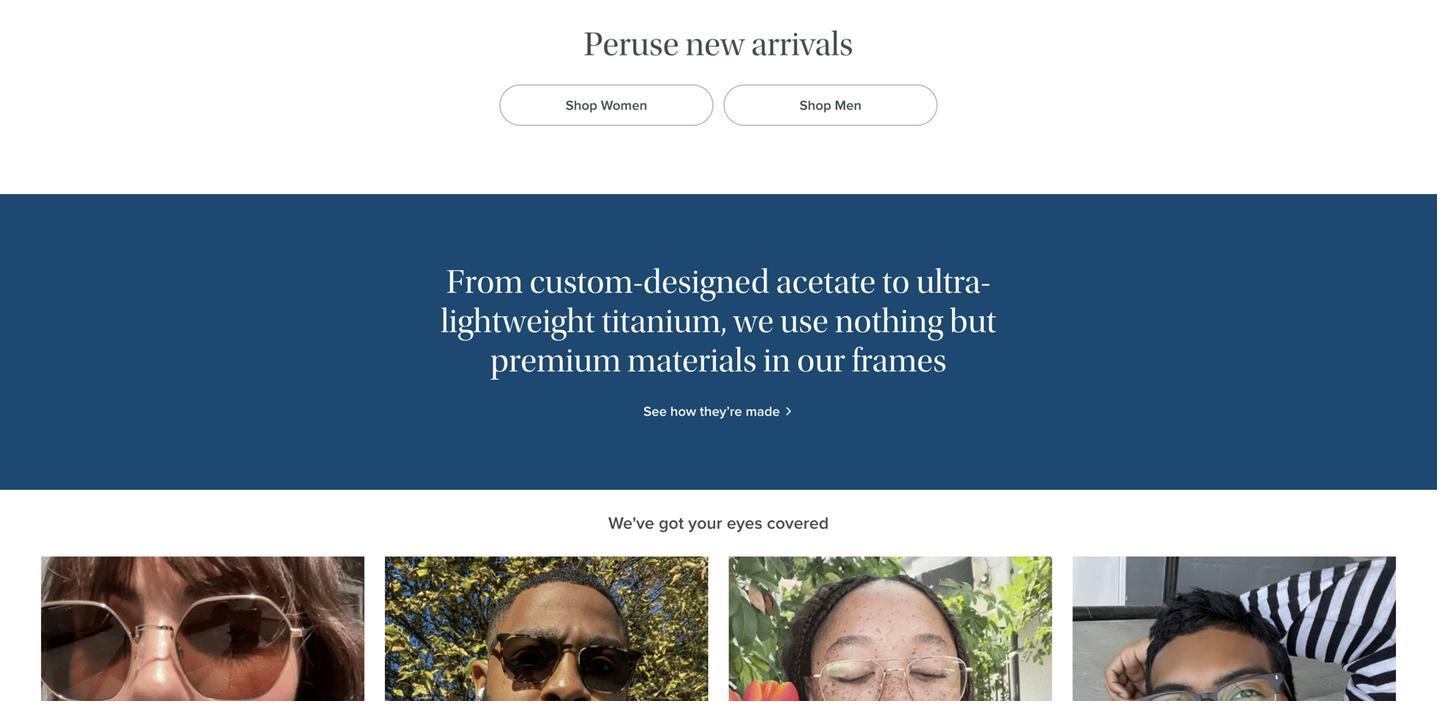 Task type: describe. For each thing, give the bounding box(es) containing it.
frames
[[852, 342, 947, 381]]

eyes
[[727, 511, 763, 536]]

peruse
[[584, 25, 679, 64]]

to
[[882, 263, 910, 302]]

titanium,
[[602, 302, 727, 341]]

shop men link
[[724, 85, 938, 126]]

shop women link
[[500, 85, 714, 126]]

nothing
[[835, 302, 943, 341]]

ultra-
[[916, 263, 991, 302]]

arrivals
[[751, 25, 853, 64]]

acetate
[[776, 263, 876, 302]]

custom-
[[530, 263, 643, 302]]

peruse new arrivals
[[584, 25, 853, 64]]

shop for shop women
[[566, 95, 598, 116]]

our
[[797, 342, 845, 381]]

from
[[447, 263, 523, 302]]

your
[[688, 511, 723, 536]]

premium
[[491, 342, 621, 381]]

made
[[746, 401, 780, 422]]

see how they're made
[[644, 401, 780, 422]]

designed
[[643, 263, 770, 302]]



Task type: vqa. For each thing, say whether or not it's contained in the screenshot.
We also believe that everyone has the right to see. Approximately one billion people around the world need glasses but don't have access to them—so to help address this problem, we work with a handful of partners worldwide to ensure that for every pair of glasses sold, a pair is distributed to someone in need. To date, over 15 million pairs of glasses have been distributed through our Buy a Pair, Give a Pair program.
no



Task type: locate. For each thing, give the bounding box(es) containing it.
got
[[659, 511, 684, 536]]

see how they're made link
[[644, 401, 794, 422]]

but
[[950, 302, 997, 341]]

1 shop from the left
[[566, 95, 598, 116]]

shop left men
[[800, 95, 832, 116]]

covered
[[767, 511, 829, 536]]

new
[[686, 25, 745, 64]]

how
[[671, 401, 696, 422]]

in
[[763, 342, 791, 381]]

use
[[780, 302, 829, 341]]

shop men
[[800, 95, 862, 116]]

we
[[733, 302, 774, 341]]

0 horizontal spatial shop
[[566, 95, 598, 116]]

they're
[[700, 401, 742, 422]]

men
[[835, 95, 862, 116]]

shop for shop men
[[800, 95, 832, 116]]

see
[[644, 401, 667, 422]]

women
[[601, 95, 647, 116]]

shop women
[[566, 95, 647, 116]]

1 horizontal spatial shop
[[800, 95, 832, 116]]

we've got your eyes covered
[[609, 511, 829, 536]]

materials
[[628, 342, 757, 381]]

from custom-designed acetate to ultra- lightweight titanium, we use nothing but premium materials in our frames
[[441, 263, 997, 381]]

shop
[[566, 95, 598, 116], [800, 95, 832, 116]]

we've
[[609, 511, 655, 536]]

lightweight
[[441, 302, 595, 341]]

2 shop from the left
[[800, 95, 832, 116]]

shop left women
[[566, 95, 598, 116]]



